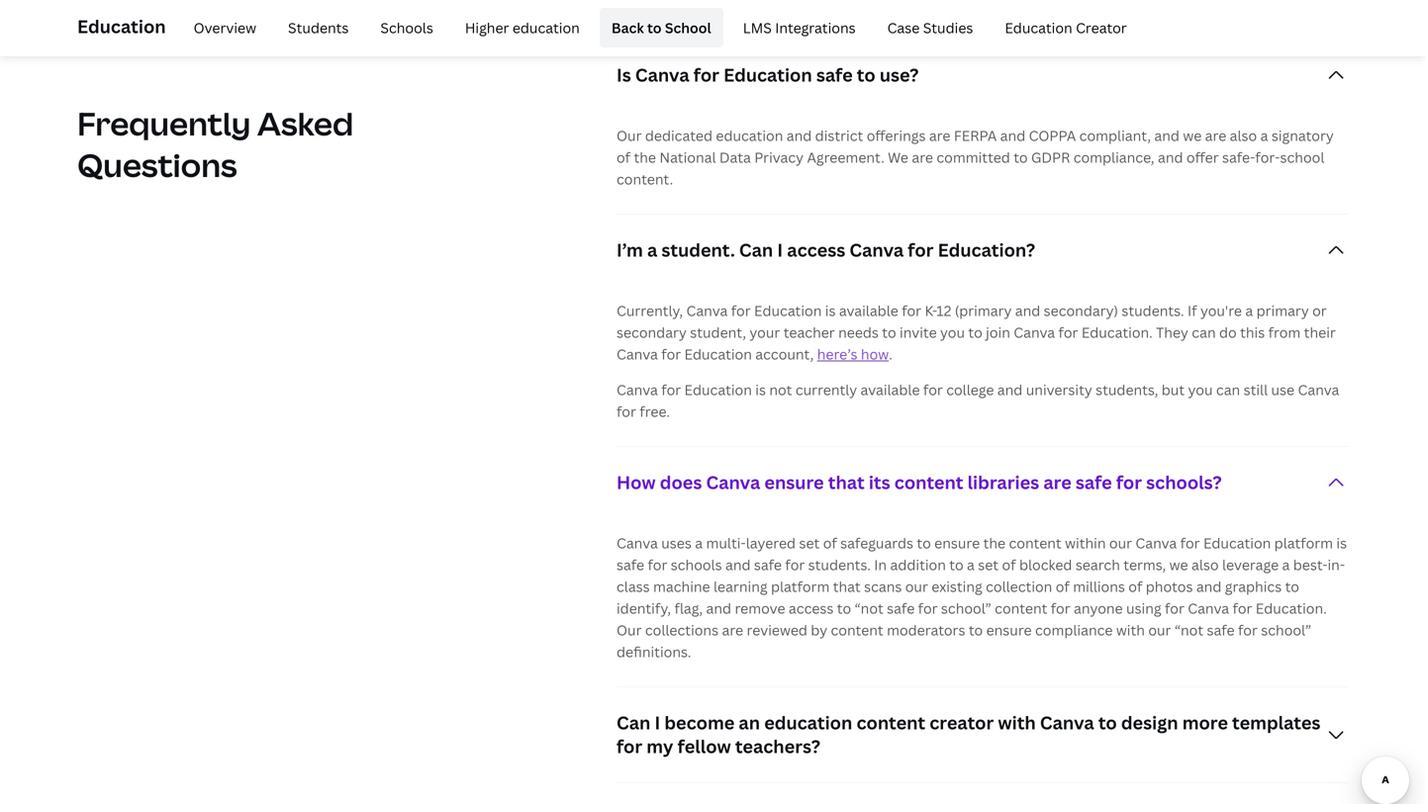 Task type: describe. For each thing, give the bounding box(es) containing it.
canva inside can i become an education content creator with canva to design more templates for my fellow teachers?
[[1040, 711, 1095, 735]]

asked
[[257, 102, 354, 145]]

canva down photos at the bottom right
[[1188, 599, 1230, 618]]

case studies
[[888, 18, 973, 37]]

still
[[1244, 381, 1268, 399]]

content right by
[[831, 621, 884, 640]]

safe inside how does canva ensure that its content libraries are safe for schools? dropdown button
[[1076, 471, 1112, 495]]

to up addition
[[917, 534, 931, 553]]

a inside our dedicated education and district offerings are ferpa and coppa compliant, and we are also a signatory of the national data privacy agreement. we are committed to gdpr compliance, and offer safe-for-school content.
[[1261, 126, 1269, 145]]

multi-
[[706, 534, 746, 553]]

i inside can i become an education content creator with canva to design more templates for my fellow teachers?
[[655, 711, 660, 735]]

i'm
[[617, 238, 643, 262]]

lms integrations link
[[731, 8, 868, 48]]

layered
[[746, 534, 796, 553]]

content right its
[[895, 471, 964, 495]]

templates
[[1233, 711, 1321, 735]]

ensure inside dropdown button
[[765, 471, 824, 495]]

higher education link
[[453, 8, 592, 48]]

are up offer
[[1205, 126, 1227, 145]]

safe up the class
[[617, 556, 645, 575]]

remove
[[735, 599, 786, 618]]

addition
[[890, 556, 946, 575]]

and right "compliant,"
[[1155, 126, 1180, 145]]

available inside currently, canva for education is available for k-12 (primary and secondary) students. if you're a primary or secondary student, your teacher needs to invite you to join canva for education. they can do this from their canva for education account,
[[839, 301, 899, 320]]

that inside canva uses a multi-layered set of safeguards to ensure the content within our canva for education platform is safe for schools and safe for students. in addition to a set of blocked search terms, we also leverage a best-in- class machine learning platform that scans our existing collection of millions of photos and graphics to identify, flag, and remove access to "not safe for school" content for anyone using for canva for education. our collections are reviewed by content moderators to ensure compliance with our "not safe for school" definitions.
[[833, 578, 861, 596]]

fellow
[[678, 735, 731, 759]]

content up blocked
[[1009, 534, 1062, 553]]

canva up the terms, in the bottom right of the page
[[1136, 534, 1177, 553]]

my
[[647, 735, 674, 759]]

how
[[617, 471, 656, 495]]

school
[[1281, 148, 1325, 167]]

best-
[[1294, 556, 1328, 575]]

education creator link
[[993, 8, 1139, 48]]

canva for education is not currently available for college and university students, but you can still use canva for free.
[[617, 381, 1340, 421]]

district
[[815, 126, 864, 145]]

you're
[[1201, 301, 1242, 320]]

creator
[[930, 711, 994, 735]]

also inside our dedicated education and district offerings are ferpa and coppa compliant, and we are also a signatory of the national data privacy agreement. we are committed to gdpr compliance, and offer safe-for-school content.
[[1230, 126, 1257, 145]]

you inside canva for education is not currently available for college and university students, but you can still use canva for free.
[[1188, 381, 1213, 399]]

can inside can i become an education content creator with canva to design more templates for my fellow teachers?
[[617, 711, 651, 735]]

frequently asked questions
[[77, 102, 354, 187]]

collection
[[986, 578, 1053, 596]]

0 horizontal spatial platform
[[771, 578, 830, 596]]

invite
[[900, 323, 937, 342]]

can i become an education content creator with canva to design more templates for my fellow teachers? button
[[617, 688, 1348, 783]]

data
[[720, 148, 751, 167]]

you inside currently, canva for education is available for k-12 (primary and secondary) students. if you're a primary or secondary student, your teacher needs to invite you to join canva for education. they can do this from their canva for education account,
[[940, 323, 965, 342]]

higher education
[[465, 18, 580, 37]]

the inside canva uses a multi-layered set of safeguards to ensure the content within our canva for education platform is safe for schools and safe for students. in addition to a set of blocked search terms, we also leverage a best-in- class machine learning platform that scans our existing collection of millions of photos and graphics to identify, flag, and remove access to "not safe for school" content for anyone using for canva for education. our collections are reviewed by content moderators to ensure compliance with our "not safe for school" definitions.
[[984, 534, 1006, 553]]

not
[[770, 381, 792, 399]]

safe-
[[1223, 148, 1256, 167]]

i'm a student. can i access canva for education? button
[[617, 215, 1348, 286]]

school
[[665, 18, 712, 37]]

more
[[1183, 711, 1228, 735]]

free.
[[640, 402, 670, 421]]

collections
[[645, 621, 719, 640]]

for-
[[1256, 148, 1281, 167]]

our inside canva uses a multi-layered set of safeguards to ensure the content within our canva for education platform is safe for schools and safe for students. in addition to a set of blocked search terms, we also leverage a best-in- class machine learning platform that scans our existing collection of millions of photos and graphics to identify, flag, and remove access to "not safe for school" content for anyone using for canva for education. our collections are reviewed by content moderators to ensure compliance with our "not safe for school" definitions.
[[617, 621, 642, 640]]

0 vertical spatial "not
[[855, 599, 884, 618]]

education inside menu bar
[[513, 18, 580, 37]]

for inside i'm a student. can i access canva for education? dropdown button
[[908, 238, 934, 262]]

students,
[[1096, 381, 1159, 399]]

students
[[288, 18, 349, 37]]

blocked
[[1020, 556, 1073, 575]]

0 vertical spatial platform
[[1275, 534, 1333, 553]]

of up collection
[[1002, 556, 1016, 575]]

are inside how does canva ensure that its content libraries are safe for schools? dropdown button
[[1044, 471, 1072, 495]]

to left join
[[969, 323, 983, 342]]

is inside currently, canva for education is available for k-12 (primary and secondary) students. if you're a primary or secondary student, your teacher needs to invite you to join canva for education. they can do this from their canva for education account,
[[825, 301, 836, 320]]

scans
[[864, 578, 902, 596]]

schools
[[671, 556, 722, 575]]

how does canva ensure that its content libraries are safe for schools? button
[[617, 447, 1348, 519]]

2 vertical spatial ensure
[[987, 621, 1032, 640]]

of left safeguards
[[823, 534, 837, 553]]

education creator
[[1005, 18, 1127, 37]]

is inside canva for education is not currently available for college and university students, but you can still use canva for free.
[[756, 381, 766, 399]]

education. inside currently, canva for education is available for k-12 (primary and secondary) students. if you're a primary or secondary student, your teacher needs to invite you to join canva for education. they can do this from their canva for education account,
[[1082, 323, 1153, 342]]

definitions.
[[617, 643, 691, 662]]

and inside canva for education is not currently available for college and university students, but you can still use canva for free.
[[998, 381, 1023, 399]]

are left ferpa
[[929, 126, 951, 145]]

with inside canva uses a multi-layered set of safeguards to ensure the content within our canva for education platform is safe for schools and safe for students. in addition to a set of blocked search terms, we also leverage a best-in- class machine learning platform that scans our existing collection of millions of photos and graphics to identify, flag, and remove access to "not safe for school" content for anyone using for canva for education. our collections are reviewed by content moderators to ensure compliance with our "not safe for school" definitions.
[[1117, 621, 1145, 640]]

for inside is canva for education safe to use? dropdown button
[[694, 63, 720, 87]]

1 horizontal spatial "not
[[1175, 621, 1204, 640]]

for inside how does canva ensure that its content libraries are safe for schools? dropdown button
[[1117, 471, 1142, 495]]

university
[[1026, 381, 1093, 399]]

offer
[[1187, 148, 1219, 167]]

or
[[1313, 301, 1327, 320]]

student,
[[690, 323, 746, 342]]

also inside canva uses a multi-layered set of safeguards to ensure the content within our canva for education platform is safe for schools and safe for students. in addition to a set of blocked search terms, we also leverage a best-in- class machine learning platform that scans our existing collection of millions of photos and graphics to identify, flag, and remove access to "not safe for school" content for anyone using for canva for education. our collections are reviewed by content moderators to ensure compliance with our "not safe for school" definitions.
[[1192, 556, 1219, 575]]

to up .
[[882, 323, 897, 342]]

a inside dropdown button
[[647, 238, 658, 262]]

terms,
[[1124, 556, 1166, 575]]

integrations
[[775, 18, 856, 37]]

safe down graphics
[[1207, 621, 1235, 640]]

learning
[[714, 578, 768, 596]]

using
[[1127, 599, 1162, 618]]

.
[[889, 345, 893, 364]]

needs
[[839, 323, 879, 342]]

to down best-
[[1285, 578, 1300, 596]]

how
[[861, 345, 889, 364]]

and up learning
[[726, 556, 751, 575]]

we inside canva uses a multi-layered set of safeguards to ensure the content within our canva for education platform is safe for schools and safe for students. in addition to a set of blocked search terms, we also leverage a best-in- class machine learning platform that scans our existing collection of millions of photos and graphics to identify, flag, and remove access to "not safe for school" content for anyone using for canva for education. our collections are reviewed by content moderators to ensure compliance with our "not safe for school" definitions.
[[1170, 556, 1189, 575]]

they
[[1156, 323, 1189, 342]]

your
[[750, 323, 780, 342]]

higher
[[465, 18, 509, 37]]

millions
[[1073, 578, 1125, 596]]

students link
[[276, 8, 361, 48]]

canva uses a multi-layered set of safeguards to ensure the content within our canva for education platform is safe for schools and safe for students. in addition to a set of blocked search terms, we also leverage a best-in- class machine learning platform that scans our existing collection of millions of photos and graphics to identify, flag, and remove access to "not safe for school" content for anyone using for canva for education. our collections are reviewed by content moderators to ensure compliance with our "not safe for school" definitions.
[[617, 534, 1347, 662]]

canva down the secondary
[[617, 345, 658, 364]]

use
[[1272, 381, 1295, 399]]

primary
[[1257, 301, 1309, 320]]

back to school link
[[600, 8, 723, 48]]

join
[[986, 323, 1011, 342]]

safeguards
[[841, 534, 914, 553]]

reviewed
[[747, 621, 808, 640]]

to up existing
[[950, 556, 964, 575]]

to down existing
[[969, 621, 983, 640]]



Task type: vqa. For each thing, say whether or not it's contained in the screenshot.
'Education.'
yes



Task type: locate. For each thing, give the bounding box(es) containing it.
canva inside dropdown button
[[850, 238, 904, 262]]

access up teacher
[[787, 238, 846, 262]]

set up collection
[[978, 556, 999, 575]]

ensure
[[765, 471, 824, 495], [935, 534, 980, 553], [987, 621, 1032, 640]]

2 vertical spatial education
[[764, 711, 853, 735]]

education up data
[[716, 126, 783, 145]]

1 vertical spatial is
[[756, 381, 766, 399]]

k-
[[925, 301, 937, 320]]

0 horizontal spatial also
[[1192, 556, 1219, 575]]

content.
[[617, 170, 673, 189]]

to inside can i become an education content creator with canva to design more templates for my fellow teachers?
[[1099, 711, 1117, 735]]

creator
[[1076, 18, 1127, 37]]

with right creator
[[998, 711, 1036, 735]]

we up offer
[[1183, 126, 1202, 145]]

our dedicated education and district offerings are ferpa and coppa compliant, and we are also a signatory of the national data privacy agreement. we are committed to gdpr compliance, and offer safe-for-school content.
[[617, 126, 1334, 189]]

photos
[[1146, 578, 1193, 596]]

education. inside canva uses a multi-layered set of safeguards to ensure the content within our canva for education platform is safe for schools and safe for students. in addition to a set of blocked search terms, we also leverage a best-in- class machine learning platform that scans our existing collection of millions of photos and graphics to identify, flag, and remove access to "not safe for school" content for anyone using for canva for education. our collections are reviewed by content moderators to ensure compliance with our "not safe for school" definitions.
[[1256, 599, 1327, 618]]

secondary
[[617, 323, 687, 342]]

is canva for education safe to use?
[[617, 63, 919, 87]]

canva up 'student,'
[[687, 301, 728, 320]]

access up by
[[789, 599, 834, 618]]

can left become
[[617, 711, 651, 735]]

can inside canva for education is not currently available for college and university students, but you can still use canva for free.
[[1217, 381, 1241, 399]]

1 vertical spatial can
[[1217, 381, 1241, 399]]

are down "remove"
[[722, 621, 744, 640]]

is inside canva uses a multi-layered set of safeguards to ensure the content within our canva for education platform is safe for schools and safe for students. in addition to a set of blocked search terms, we also leverage a best-in- class machine learning platform that scans our existing collection of millions of photos and graphics to identify, flag, and remove access to "not safe for school" content for anyone using for canva for education. our collections are reviewed by content moderators to ensure compliance with our "not safe for school" definitions.
[[1337, 534, 1347, 553]]

a up for-
[[1261, 126, 1269, 145]]

offerings
[[867, 126, 926, 145]]

0 vertical spatial access
[[787, 238, 846, 262]]

here's how link
[[817, 345, 889, 364]]

overview link
[[182, 8, 268, 48]]

0 vertical spatial education
[[513, 18, 580, 37]]

can inside currently, canva for education is available for k-12 (primary and secondary) students. if you're a primary or secondary student, your teacher needs to invite you to join canva for education. they can do this from their canva for education account,
[[1192, 323, 1216, 342]]

you
[[940, 323, 965, 342], [1188, 381, 1213, 399]]

available down .
[[861, 381, 920, 399]]

canva up "free."
[[617, 381, 658, 399]]

1 vertical spatial we
[[1170, 556, 1189, 575]]

1 horizontal spatial students.
[[1122, 301, 1185, 320]]

graphics
[[1225, 578, 1282, 596]]

with
[[1117, 621, 1145, 640], [998, 711, 1036, 735]]

0 horizontal spatial the
[[634, 148, 656, 167]]

to right back
[[647, 18, 662, 37]]

you down the 12
[[940, 323, 965, 342]]

0 horizontal spatial "not
[[855, 599, 884, 618]]

1 vertical spatial education.
[[1256, 599, 1327, 618]]

here's
[[817, 345, 858, 364]]

2 horizontal spatial is
[[1337, 534, 1347, 553]]

12
[[937, 301, 952, 320]]

currently,
[[617, 301, 683, 320]]

and right (primary
[[1015, 301, 1041, 320]]

0 vertical spatial can
[[739, 238, 773, 262]]

of up content.
[[617, 148, 631, 167]]

our down identify,
[[617, 621, 642, 640]]

compliance,
[[1074, 148, 1155, 167]]

students. inside canva uses a multi-layered set of safeguards to ensure the content within our canva for education platform is safe for schools and safe for students. in addition to a set of blocked search terms, we also leverage a best-in- class machine learning platform that scans our existing collection of millions of photos and graphics to identify, flag, and remove access to "not safe for school" content for anyone using for canva for education. our collections are reviewed by content moderators to ensure compliance with our "not safe for school" definitions.
[[808, 556, 871, 575]]

the inside our dedicated education and district offerings are ferpa and coppa compliant, and we are also a signatory of the national data privacy agreement. we are committed to gdpr compliance, and offer safe-for-school content.
[[634, 148, 656, 167]]

students. up they
[[1122, 301, 1185, 320]]

1 vertical spatial our
[[906, 578, 928, 596]]

we up photos at the bottom right
[[1170, 556, 1189, 575]]

0 vertical spatial set
[[799, 534, 820, 553]]

college
[[947, 381, 994, 399]]

and right 'college'
[[998, 381, 1023, 399]]

0 vertical spatial school"
[[941, 599, 992, 618]]

ensure down collection
[[987, 621, 1032, 640]]

1 vertical spatial you
[[1188, 381, 1213, 399]]

platform up "remove"
[[771, 578, 830, 596]]

0 vertical spatial students.
[[1122, 301, 1185, 320]]

is up in-
[[1337, 534, 1347, 553]]

0 horizontal spatial education.
[[1082, 323, 1153, 342]]

by
[[811, 621, 828, 640]]

safe down integrations
[[817, 63, 853, 87]]

is canva for education safe to use? button
[[617, 40, 1348, 111]]

0 horizontal spatial school"
[[941, 599, 992, 618]]

education
[[513, 18, 580, 37], [716, 126, 783, 145], [764, 711, 853, 735]]

this
[[1240, 323, 1265, 342]]

back to school
[[612, 18, 712, 37]]

and right flag,
[[706, 599, 732, 618]]

libraries
[[968, 471, 1040, 495]]

content inside can i become an education content creator with canva to design more templates for my fellow teachers?
[[857, 711, 926, 735]]

1 vertical spatial with
[[998, 711, 1036, 735]]

set right the layered
[[799, 534, 820, 553]]

canva up needs at right
[[850, 238, 904, 262]]

here's how .
[[817, 345, 893, 364]]

canva right join
[[1014, 323, 1055, 342]]

in
[[874, 556, 887, 575]]

is up teacher
[[825, 301, 836, 320]]

and right ferpa
[[1001, 126, 1026, 145]]

"not
[[855, 599, 884, 618], [1175, 621, 1204, 640]]

0 horizontal spatial you
[[940, 323, 965, 342]]

our down addition
[[906, 578, 928, 596]]

2 vertical spatial our
[[1149, 621, 1172, 640]]

1 vertical spatial our
[[617, 621, 642, 640]]

can i become an education content creator with canva to design more templates for my fellow teachers?
[[617, 711, 1321, 759]]

to inside is canva for education safe to use? dropdown button
[[857, 63, 876, 87]]

education inside can i become an education content creator with canva to design more templates for my fellow teachers?
[[764, 711, 853, 735]]

1 horizontal spatial the
[[984, 534, 1006, 553]]

ensure up the layered
[[765, 471, 824, 495]]

education inside canva for education is not currently available for college and university students, but you can still use canva for free.
[[685, 381, 752, 399]]

you right but
[[1188, 381, 1213, 399]]

safe up 'within'
[[1076, 471, 1112, 495]]

existing
[[932, 578, 983, 596]]

"not down scans on the right bottom
[[855, 599, 884, 618]]

ensure up existing
[[935, 534, 980, 553]]

committed
[[937, 148, 1011, 167]]

1 horizontal spatial also
[[1230, 126, 1257, 145]]

menu bar containing overview
[[174, 8, 1139, 48]]

we inside our dedicated education and district offerings are ferpa and coppa compliant, and we are also a signatory of the national data privacy agreement. we are committed to gdpr compliance, and offer safe-for-school content.
[[1183, 126, 1202, 145]]

school" down existing
[[941, 599, 992, 618]]

1 vertical spatial can
[[617, 711, 651, 735]]

secondary)
[[1044, 301, 1119, 320]]

is
[[825, 301, 836, 320], [756, 381, 766, 399], [1337, 534, 1347, 553]]

schools
[[381, 18, 433, 37]]

can left "do"
[[1192, 323, 1216, 342]]

2 our from the top
[[617, 621, 642, 640]]

within
[[1065, 534, 1106, 553]]

our down using at the bottom right of the page
[[1149, 621, 1172, 640]]

i
[[777, 238, 783, 262], [655, 711, 660, 735]]

a right the i'm
[[647, 238, 658, 262]]

compliance
[[1035, 621, 1113, 640]]

identify,
[[617, 599, 671, 618]]

1 vertical spatial school"
[[1261, 621, 1312, 640]]

from
[[1269, 323, 1301, 342]]

an
[[739, 711, 760, 735]]

use?
[[880, 63, 919, 87]]

with inside can i become an education content creator with canva to design more templates for my fellow teachers?
[[998, 711, 1036, 735]]

1 vertical spatial also
[[1192, 556, 1219, 575]]

1 vertical spatial the
[[984, 534, 1006, 553]]

moderators
[[887, 621, 966, 640]]

set
[[799, 534, 820, 553], [978, 556, 999, 575]]

education
[[77, 14, 166, 39], [1005, 18, 1073, 37], [724, 63, 812, 87], [754, 301, 822, 320], [685, 345, 752, 364], [685, 381, 752, 399], [1204, 534, 1271, 553]]

currently
[[796, 381, 857, 399]]

and up "privacy"
[[787, 126, 812, 145]]

1 horizontal spatial i
[[777, 238, 783, 262]]

case studies link
[[876, 8, 985, 48]]

education inside our dedicated education and district offerings are ferpa and coppa compliant, and we are also a signatory of the national data privacy agreement. we are committed to gdpr compliance, and offer safe-for-school content.
[[716, 126, 783, 145]]

0 vertical spatial available
[[839, 301, 899, 320]]

if
[[1188, 301, 1197, 320]]

1 vertical spatial set
[[978, 556, 999, 575]]

i left become
[[655, 711, 660, 735]]

a inside currently, canva for education is available for k-12 (primary and secondary) students. if you're a primary or secondary student, your teacher needs to invite you to join canva for education. they can do this from their canva for education account,
[[1246, 301, 1253, 320]]

access inside canva uses a multi-layered set of safeguards to ensure the content within our canva for education platform is safe for schools and safe for students. in addition to a set of blocked search terms, we also leverage a best-in- class machine learning platform that scans our existing collection of millions of photos and graphics to identify, flag, and remove access to "not safe for school" content for anyone using for canva for education. our collections are reviewed by content moderators to ensure compliance with our "not safe for school" definitions.
[[789, 599, 834, 618]]

canva left uses
[[617, 534, 658, 553]]

0 horizontal spatial ensure
[[765, 471, 824, 495]]

to down safeguards
[[837, 599, 851, 618]]

0 vertical spatial education.
[[1082, 323, 1153, 342]]

platform up best-
[[1275, 534, 1333, 553]]

1 vertical spatial students.
[[808, 556, 871, 575]]

coppa
[[1029, 126, 1076, 145]]

1 horizontal spatial our
[[1110, 534, 1133, 553]]

1 vertical spatial "not
[[1175, 621, 1204, 640]]

for
[[694, 63, 720, 87], [908, 238, 934, 262], [731, 301, 751, 320], [902, 301, 922, 320], [1059, 323, 1078, 342], [662, 345, 681, 364], [662, 381, 681, 399], [924, 381, 943, 399], [617, 402, 636, 421], [1117, 471, 1142, 495], [1181, 534, 1200, 553], [648, 556, 668, 575], [785, 556, 805, 575], [918, 599, 938, 618], [1051, 599, 1071, 618], [1165, 599, 1185, 618], [1233, 599, 1253, 618], [1238, 621, 1258, 640], [617, 735, 643, 759]]

signatory
[[1272, 126, 1334, 145]]

1 horizontal spatial school"
[[1261, 621, 1312, 640]]

frequently
[[77, 102, 251, 145]]

0 horizontal spatial is
[[756, 381, 766, 399]]

our inside our dedicated education and district offerings are ferpa and coppa compliant, and we are also a signatory of the national data privacy agreement. we are committed to gdpr compliance, and offer safe-for-school content.
[[617, 126, 642, 145]]

back
[[612, 18, 644, 37]]

1 horizontal spatial platform
[[1275, 534, 1333, 553]]

to left design
[[1099, 711, 1117, 735]]

can
[[739, 238, 773, 262], [617, 711, 651, 735]]

0 vertical spatial that
[[828, 471, 865, 495]]

agreement.
[[807, 148, 885, 167]]

canva right the is
[[635, 63, 690, 87]]

schools link
[[369, 8, 445, 48]]

1 horizontal spatial can
[[739, 238, 773, 262]]

search
[[1076, 556, 1120, 575]]

content down collection
[[995, 599, 1048, 618]]

students. left in
[[808, 556, 871, 575]]

1 horizontal spatial ensure
[[935, 534, 980, 553]]

1 vertical spatial platform
[[771, 578, 830, 596]]

ferpa
[[954, 126, 997, 145]]

to left use?
[[857, 63, 876, 87]]

0 horizontal spatial i
[[655, 711, 660, 735]]

a left best-
[[1283, 556, 1290, 575]]

the up collection
[[984, 534, 1006, 553]]

to inside our dedicated education and district offerings are ferpa and coppa compliant, and we are also a signatory of the national data privacy agreement. we are committed to gdpr compliance, and offer safe-for-school content.
[[1014, 148, 1028, 167]]

1 horizontal spatial is
[[825, 301, 836, 320]]

1 vertical spatial access
[[789, 599, 834, 618]]

0 horizontal spatial can
[[617, 711, 651, 735]]

0 vertical spatial our
[[617, 126, 642, 145]]

safe down scans on the right bottom
[[887, 599, 915, 618]]

dedicated
[[645, 126, 713, 145]]

a up existing
[[967, 556, 975, 575]]

students. inside currently, canva for education is available for k-12 (primary and secondary) students. if you're a primary or secondary student, your teacher needs to invite you to join canva for education. they can do this from their canva for education account,
[[1122, 301, 1185, 320]]

0 vertical spatial we
[[1183, 126, 1202, 145]]

canva right use
[[1298, 381, 1340, 399]]

of down blocked
[[1056, 578, 1070, 596]]

"not down photos at the bottom right
[[1175, 621, 1204, 640]]

of up using at the bottom right of the page
[[1129, 578, 1143, 596]]

currently, canva for education is available for k-12 (primary and secondary) students. if you're a primary or secondary student, your teacher needs to invite you to join canva for education. they can do this from their canva for education account,
[[617, 301, 1336, 364]]

are right 'we' at the right top
[[912, 148, 934, 167]]

uses
[[662, 534, 692, 553]]

a up the schools on the bottom of the page
[[695, 534, 703, 553]]

1 our from the top
[[617, 126, 642, 145]]

1 horizontal spatial you
[[1188, 381, 1213, 399]]

also up safe-
[[1230, 126, 1257, 145]]

2 horizontal spatial our
[[1149, 621, 1172, 640]]

account,
[[756, 345, 814, 364]]

access inside dropdown button
[[787, 238, 846, 262]]

0 vertical spatial with
[[1117, 621, 1145, 640]]

education. down graphics
[[1256, 599, 1327, 618]]

1 horizontal spatial set
[[978, 556, 999, 575]]

0 vertical spatial also
[[1230, 126, 1257, 145]]

safe inside is canva for education safe to use? dropdown button
[[817, 63, 853, 87]]

that inside how does canva ensure that its content libraries are safe for schools? dropdown button
[[828, 471, 865, 495]]

safe down the layered
[[754, 556, 782, 575]]

1 horizontal spatial with
[[1117, 621, 1145, 640]]

1 vertical spatial ensure
[[935, 534, 980, 553]]

content left creator
[[857, 711, 926, 735]]

with down using at the bottom right of the page
[[1117, 621, 1145, 640]]

1 horizontal spatial education.
[[1256, 599, 1327, 618]]

are right libraries
[[1044, 471, 1072, 495]]

0 horizontal spatial students.
[[808, 556, 871, 575]]

0 vertical spatial ensure
[[765, 471, 824, 495]]

and left offer
[[1158, 148, 1183, 167]]

case
[[888, 18, 920, 37]]

i inside i'm a student. can i access canva for education? dropdown button
[[777, 238, 783, 262]]

can inside dropdown button
[[739, 238, 773, 262]]

1 vertical spatial available
[[861, 381, 920, 399]]

education inside canva uses a multi-layered set of safeguards to ensure the content within our canva for education platform is safe for schools and safe for students. in addition to a set of blocked search terms, we also leverage a best-in- class machine learning platform that scans our existing collection of millions of photos and graphics to identify, flag, and remove access to "not safe for school" content for anyone using for canva for education. our collections are reviewed by content moderators to ensure compliance with our "not safe for school" definitions.
[[1204, 534, 1271, 553]]

0 horizontal spatial our
[[906, 578, 928, 596]]

0 vertical spatial the
[[634, 148, 656, 167]]

is left the not on the right top of page
[[756, 381, 766, 399]]

our up content.
[[617, 126, 642, 145]]

platform
[[1275, 534, 1333, 553], [771, 578, 830, 596]]

0 vertical spatial you
[[940, 323, 965, 342]]

0 horizontal spatial set
[[799, 534, 820, 553]]

are
[[929, 126, 951, 145], [1205, 126, 1227, 145], [912, 148, 934, 167], [1044, 471, 1072, 495], [722, 621, 744, 640]]

1 vertical spatial education
[[716, 126, 783, 145]]

education right an
[[764, 711, 853, 735]]

and right photos at the bottom right
[[1197, 578, 1222, 596]]

become
[[665, 711, 735, 735]]

of inside our dedicated education and district offerings are ferpa and coppa compliant, and we are also a signatory of the national data privacy agreement. we are committed to gdpr compliance, and offer safe-for-school content.
[[617, 148, 631, 167]]

available up needs at right
[[839, 301, 899, 320]]

menu bar
[[174, 8, 1139, 48]]

can right student.
[[739, 238, 773, 262]]

to inside back to school link
[[647, 18, 662, 37]]

2 horizontal spatial ensure
[[987, 621, 1032, 640]]

for inside can i become an education content creator with canva to design more templates for my fellow teachers?
[[617, 735, 643, 759]]

0 vertical spatial is
[[825, 301, 836, 320]]

we
[[1183, 126, 1202, 145], [1170, 556, 1189, 575]]

school" down graphics
[[1261, 621, 1312, 640]]

the up content.
[[634, 148, 656, 167]]

and inside currently, canva for education is available for k-12 (primary and secondary) students. if you're a primary or secondary student, your teacher needs to invite you to join canva for education. they can do this from their canva for education account,
[[1015, 301, 1041, 320]]

0 vertical spatial i
[[777, 238, 783, 262]]

available inside canva for education is not currently available for college and university students, but you can still use canva for free.
[[861, 381, 920, 399]]

our up search
[[1110, 534, 1133, 553]]

1 vertical spatial that
[[833, 578, 861, 596]]

their
[[1304, 323, 1336, 342]]

2 vertical spatial is
[[1337, 534, 1347, 553]]

lms integrations
[[743, 18, 856, 37]]

a up this
[[1246, 301, 1253, 320]]

do
[[1220, 323, 1237, 342]]

to left gdpr
[[1014, 148, 1028, 167]]

0 horizontal spatial with
[[998, 711, 1036, 735]]

canva right does
[[706, 471, 761, 495]]

1 vertical spatial i
[[655, 711, 660, 735]]

schools?
[[1147, 471, 1222, 495]]

i right student.
[[777, 238, 783, 262]]

lms
[[743, 18, 772, 37]]

education right 'higher'
[[513, 18, 580, 37]]

0 vertical spatial our
[[1110, 534, 1133, 553]]

education inside dropdown button
[[724, 63, 812, 87]]

does
[[660, 471, 702, 495]]

that left its
[[828, 471, 865, 495]]

class
[[617, 578, 650, 596]]

education inside menu bar
[[1005, 18, 1073, 37]]

also up photos at the bottom right
[[1192, 556, 1219, 575]]

student.
[[662, 238, 735, 262]]

that left scans on the right bottom
[[833, 578, 861, 596]]

are inside canva uses a multi-layered set of safeguards to ensure the content within our canva for education platform is safe for schools and safe for students. in addition to a set of blocked search terms, we also leverage a best-in- class machine learning platform that scans our existing collection of millions of photos and graphics to identify, flag, and remove access to "not safe for school" content for anyone using for canva for education. our collections are reviewed by content moderators to ensure compliance with our "not safe for school" definitions.
[[722, 621, 744, 640]]

0 vertical spatial can
[[1192, 323, 1216, 342]]



